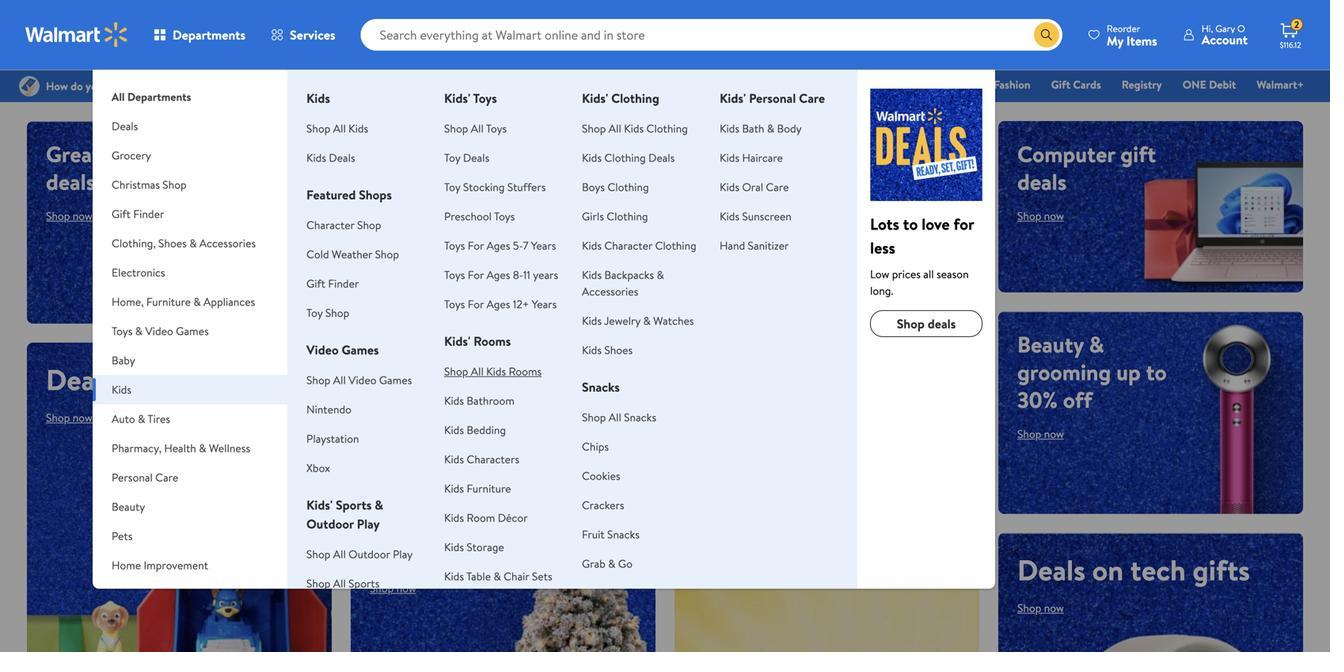 Task type: vqa. For each thing, say whether or not it's contained in the screenshot.
toys for ages 12+ years
yes



Task type: describe. For each thing, give the bounding box(es) containing it.
all for kids' toys
[[471, 121, 484, 136]]

ages for 5-
[[487, 238, 510, 253]]

0 vertical spatial snacks
[[582, 379, 620, 396]]

& inside the kids' sports & outdoor play
[[375, 497, 383, 514]]

kids for kids table & chair sets
[[444, 569, 464, 585]]

toys & video games button
[[93, 317, 288, 346]]

bath
[[742, 121, 765, 136]]

shop now for deals on tech gifts
[[1018, 601, 1064, 616]]

chair
[[504, 569, 529, 585]]

0 vertical spatial rooms
[[474, 333, 511, 350]]

up
[[1117, 357, 1141, 388]]

clothing for kids' clothing
[[612, 90, 660, 107]]

1 horizontal spatial deals
[[928, 315, 956, 333]]

kids shoes
[[582, 343, 633, 358]]

items
[[1127, 32, 1158, 50]]

all departments
[[112, 89, 191, 105]]

kids' for kids' clothing
[[582, 90, 608, 107]]

off inside beauty & grooming up to 30% off
[[1064, 385, 1093, 415]]

jewelry
[[604, 313, 641, 329]]

nuts
[[582, 586, 605, 601]]

health
[[164, 441, 196, 456]]

clothing left hand
[[655, 238, 697, 253]]

play inside the kids' sports & outdoor play
[[357, 516, 380, 533]]

cold weather shop link
[[307, 247, 399, 262]]

auto
[[112, 411, 135, 427]]

shop now link for deals on tech gifts
[[1018, 601, 1064, 616]]

deals for beauty & grooming up to 30% off
[[1018, 166, 1067, 197]]

decor
[[456, 539, 512, 570]]

patio & garden
[[112, 587, 184, 603]]

kids deals link
[[307, 150, 355, 166]]

services
[[290, 26, 336, 44]]

all for kids' rooms
[[471, 364, 484, 379]]

toys for ages 5-7 years link
[[444, 238, 556, 253]]

video for all
[[349, 373, 377, 388]]

christmas shop link
[[703, 76, 793, 93]]

shoes for kids
[[605, 343, 633, 358]]

hi, gary o account
[[1202, 22, 1248, 48]]

departments inside popup button
[[173, 26, 246, 44]]

shop now for beauty & grooming up to 30% off
[[1018, 427, 1064, 442]]

1 vertical spatial years
[[532, 297, 557, 312]]

for for toys for ages 5-7 years
[[468, 238, 484, 253]]

low
[[871, 267, 890, 282]]

kids image
[[871, 89, 983, 201]]

wellness
[[209, 441, 250, 456]]

care for kids oral care
[[766, 179, 789, 195]]

1 vertical spatial outdoor
[[349, 547, 390, 562]]

yep, new deals!
[[370, 349, 617, 401]]

chips
[[582, 439, 609, 455]]

kids for kids jewelry & watches
[[582, 313, 602, 329]]

1 horizontal spatial play
[[393, 547, 413, 562]]

crackers
[[582, 498, 625, 513]]

grocery & essentials
[[517, 77, 615, 92]]

kids furniture link
[[444, 481, 511, 497]]

toys up shop all toys link
[[473, 90, 497, 107]]

crackers link
[[582, 498, 625, 513]]

shop now link for deals on toy gifts
[[46, 410, 93, 426]]

kids jewelry & watches link
[[582, 313, 694, 329]]

kids up the kids deals
[[349, 121, 368, 136]]

& inside toys & video games dropdown button
[[135, 324, 143, 339]]

kids up shop all kids link at left
[[307, 90, 330, 107]]

home improvement
[[112, 558, 208, 573]]

kids up bathroom
[[486, 364, 506, 379]]

gift
[[1121, 139, 1157, 170]]

personal care
[[112, 470, 178, 486]]

shop all sports link
[[307, 576, 380, 592]]

all down shop all outdoor play link
[[333, 576, 346, 592]]

shop now for up to 30% off seasonal decor
[[370, 581, 417, 597]]

shop all outdoor play
[[307, 547, 413, 562]]

kids' rooms
[[444, 333, 511, 350]]

on for tech
[[1093, 551, 1124, 590]]

grab
[[582, 556, 606, 572]]

kids furniture
[[444, 481, 511, 497]]

1 vertical spatial video
[[307, 341, 339, 359]]

now for up to 30% off seasonal decor
[[397, 581, 417, 597]]

& inside home, furniture & appliances dropdown button
[[194, 294, 201, 310]]

shop now link for great home deals
[[46, 208, 93, 224]]

personal inside dropdown button
[[112, 470, 153, 486]]

backpacks
[[605, 267, 654, 283]]

cold weather shop
[[307, 247, 399, 262]]

clothing for boys clothing
[[608, 179, 649, 195]]

featured shops
[[307, 186, 392, 204]]

toy stocking stuffers
[[444, 179, 546, 195]]

deals inside "link"
[[470, 77, 496, 92]]

grab & go
[[582, 556, 633, 572]]

auto & tires button
[[93, 405, 288, 434]]

one
[[1183, 77, 1207, 92]]

off for up to 30% off seasonal decor
[[475, 511, 504, 542]]

1 vertical spatial sports
[[349, 576, 380, 592]]

long.
[[871, 283, 894, 299]]

gift inside dropdown button
[[112, 206, 131, 222]]

finder for grocery & essentials
[[658, 77, 689, 92]]

kids bathroom
[[444, 393, 515, 409]]

30% inside the up to 30% off seasonal decor
[[429, 511, 470, 542]]

character shop
[[307, 217, 381, 233]]

less
[[871, 237, 896, 259]]

clothing up the kids clothing deals
[[647, 121, 688, 136]]

kids for kids dropdown button
[[112, 382, 131, 398]]

games for all
[[379, 373, 412, 388]]

1 vertical spatial snacks
[[624, 410, 657, 425]]

shop all video games link
[[307, 373, 412, 388]]

kids room décor link
[[444, 510, 528, 526]]

kids for kids sunscreen
[[720, 209, 740, 224]]

shop now for deals on toy gifts
[[46, 410, 93, 426]]

Walmart Site-Wide search field
[[361, 19, 1063, 51]]

tires
[[148, 411, 170, 427]]

gift finder link for toy
[[307, 276, 359, 291]]

beauty for beauty
[[112, 499, 145, 515]]

o
[[1238, 22, 1246, 35]]

kids characters
[[444, 452, 520, 467]]

shop all kids
[[307, 121, 368, 136]]

shop now link for up to 30% off seasonal decor
[[370, 581, 417, 597]]

christmas shop button
[[93, 170, 288, 200]]

electronics for the electronics link
[[806, 77, 860, 92]]

computer gift deals
[[1018, 139, 1157, 197]]

now for great home deals
[[73, 208, 93, 224]]

gift finder for grocery & essentials
[[636, 77, 689, 92]]

gift finder button
[[93, 200, 288, 229]]

gift down cold
[[307, 276, 326, 291]]

to for up to 65% off
[[737, 511, 763, 551]]

5-
[[513, 238, 523, 253]]

now for deals on tech gifts
[[1045, 601, 1064, 616]]

toys down kids' toys
[[486, 121, 507, 136]]

gift finder link for christmas
[[629, 76, 696, 93]]

boys
[[582, 179, 605, 195]]

up for up to 65% off
[[694, 511, 730, 551]]

& inside the clothing, shoes & accessories dropdown button
[[189, 236, 197, 251]]

grab & go link
[[582, 556, 633, 572]]

to for lots to love for less low prices all season long.
[[903, 213, 918, 235]]

& inside beauty & grooming up to 30% off
[[1090, 329, 1105, 360]]

shop all toys
[[444, 121, 507, 136]]

kids bath & body link
[[720, 121, 802, 136]]

girls clothing
[[582, 209, 648, 224]]

shop now link for yep, new deals!
[[370, 418, 468, 456]]

gifts for deals on toy gifts
[[206, 360, 263, 400]]

1 horizontal spatial personal
[[749, 90, 796, 107]]

for for toys for ages 8-11 years
[[468, 267, 484, 283]]

kids' personal care
[[720, 90, 825, 107]]

fashion link
[[987, 76, 1038, 93]]

hi,
[[1202, 22, 1214, 35]]

care inside dropdown button
[[155, 470, 178, 486]]

pharmacy,
[[112, 441, 162, 456]]

sports inside the kids' sports & outdoor play
[[336, 497, 372, 514]]

all
[[924, 267, 934, 282]]

beauty & grooming up to 30% off
[[1018, 329, 1167, 415]]

kids haircare link
[[720, 150, 783, 166]]

walmart+
[[1257, 77, 1305, 92]]

toy down shop all toys
[[444, 150, 461, 166]]

gifts for deals on tech gifts
[[1193, 551, 1251, 590]]

shop deals
[[897, 315, 956, 333]]

electronics link
[[799, 76, 867, 93]]

home for home improvement
[[112, 558, 141, 573]]

finder inside dropdown button
[[133, 206, 164, 222]]

toys down toys for ages 5-7 years link
[[444, 267, 465, 283]]

deals for deals on toy gifts
[[46, 166, 95, 197]]

now for yep, new deals!
[[424, 427, 449, 447]]

2 vertical spatial snacks
[[608, 527, 640, 543]]

home improvement button
[[93, 551, 288, 581]]

kids characters link
[[444, 452, 520, 467]]

now for beauty & grooming up to 30% off
[[1045, 427, 1064, 442]]

& inside pharmacy, health & wellness dropdown button
[[199, 441, 206, 456]]

room
[[467, 510, 495, 526]]

shop now for great home deals
[[46, 208, 93, 224]]

bathroom
[[467, 393, 515, 409]]

accessories for clothing, shoes & accessories
[[199, 236, 256, 251]]

& inside grocery & essentials link
[[558, 77, 566, 92]]

toys for ages 12+ years
[[444, 297, 557, 312]]

toys & video games
[[112, 324, 209, 339]]

fashion
[[994, 77, 1031, 92]]

stuffers
[[508, 179, 546, 195]]

& right "jewelry" on the left of the page
[[644, 313, 651, 329]]

nintendo
[[307, 402, 352, 417]]

clothing, shoes & accessories button
[[93, 229, 288, 258]]

gift left "cards"
[[1052, 77, 1071, 92]]

toy shop for rightmost toy shop link
[[881, 77, 924, 92]]

debit
[[1210, 77, 1237, 92]]

improvement
[[144, 558, 208, 573]]

departments button
[[141, 16, 258, 54]]

hand
[[720, 238, 746, 253]]

shop all snacks link
[[582, 410, 657, 425]]

grocery for grocery
[[112, 148, 151, 163]]



Task type: locate. For each thing, give the bounding box(es) containing it.
toy shop for toy shop link to the left
[[307, 305, 350, 321]]

accessories for kids backpacks & accessories
[[582, 284, 639, 299]]

boys clothing link
[[582, 179, 649, 195]]

walmart image
[[25, 22, 128, 48]]

1 horizontal spatial character
[[605, 238, 653, 253]]

0 horizontal spatial character
[[307, 217, 355, 233]]

1 vertical spatial departments
[[127, 89, 191, 105]]

chips link
[[582, 439, 609, 455]]

for
[[954, 213, 975, 235]]

accessories down the gift finder dropdown button
[[199, 236, 256, 251]]

0 vertical spatial sports
[[336, 497, 372, 514]]

1 horizontal spatial up
[[694, 511, 730, 551]]

deals inside dropdown button
[[112, 118, 138, 134]]

3 for from the top
[[468, 297, 484, 312]]

0 vertical spatial christmas
[[710, 77, 759, 92]]

0 horizontal spatial toy shop link
[[307, 305, 350, 321]]

1 vertical spatial toy shop
[[307, 305, 350, 321]]

& left up
[[1090, 329, 1105, 360]]

0 horizontal spatial 30%
[[429, 511, 470, 542]]

kids' for kids' rooms
[[444, 333, 471, 350]]

kids jewelry & watches
[[582, 313, 694, 329]]

gift cards link
[[1044, 76, 1109, 93]]

personal up kids bath & body
[[749, 90, 796, 107]]

$116.12
[[1280, 40, 1302, 50]]

2 ages from the top
[[487, 267, 510, 283]]

0 horizontal spatial personal
[[112, 470, 153, 486]]

1 vertical spatial care
[[766, 179, 789, 195]]

30%
[[1018, 385, 1058, 415], [429, 511, 470, 542]]

1 vertical spatial home
[[112, 558, 141, 573]]

table
[[466, 569, 491, 585]]

1 vertical spatial character
[[605, 238, 653, 253]]

shop inside dropdown button
[[163, 177, 187, 192]]

0 horizontal spatial on
[[121, 360, 152, 400]]

2 horizontal spatial care
[[799, 90, 825, 107]]

electronics for electronics dropdown button
[[112, 265, 165, 280]]

deals on toy gifts
[[46, 360, 263, 400]]

& left tires
[[138, 411, 145, 427]]

shoes inside dropdown button
[[158, 236, 187, 251]]

2 vertical spatial gift finder
[[307, 276, 359, 291]]

finder up shop all kids clothing link
[[658, 77, 689, 92]]

2 vertical spatial games
[[379, 373, 412, 388]]

video inside dropdown button
[[145, 324, 173, 339]]

kids shoes link
[[582, 343, 633, 358]]

0 vertical spatial years
[[531, 238, 556, 253]]

1 vertical spatial christmas
[[112, 177, 160, 192]]

kids for kids shoes
[[582, 343, 602, 358]]

off for up to 65% off
[[828, 511, 866, 551]]

&
[[558, 77, 566, 92], [767, 121, 775, 136], [189, 236, 197, 251], [657, 267, 664, 283], [194, 294, 201, 310], [644, 313, 651, 329], [135, 324, 143, 339], [1090, 329, 1105, 360], [138, 411, 145, 427], [199, 441, 206, 456], [375, 497, 383, 514], [608, 556, 616, 572], [494, 569, 501, 585], [608, 586, 615, 601], [139, 587, 146, 603]]

electronics inside dropdown button
[[112, 265, 165, 280]]

kids for kids backpacks & accessories
[[582, 267, 602, 283]]

kids for kids character clothing
[[582, 238, 602, 253]]

for down "preschool toys"
[[468, 238, 484, 253]]

kids' sports & outdoor play
[[307, 497, 383, 533]]

deals link
[[463, 76, 503, 93]]

0 vertical spatial outdoor
[[307, 516, 354, 533]]

kids sunscreen link
[[720, 209, 792, 224]]

grocery for grocery & essentials
[[517, 77, 555, 92]]

2 horizontal spatial off
[[1064, 385, 1093, 415]]

video for &
[[145, 324, 173, 339]]

gift up shop all kids clothing
[[636, 77, 655, 92]]

1 horizontal spatial video
[[307, 341, 339, 359]]

video down home, furniture & appliances
[[145, 324, 173, 339]]

0 vertical spatial on
[[121, 360, 152, 400]]

0 horizontal spatial accessories
[[199, 236, 256, 251]]

ages left 5-
[[487, 238, 510, 253]]

2 vertical spatial ages
[[487, 297, 510, 312]]

years right 12+
[[532, 297, 557, 312]]

furniture for kids
[[467, 481, 511, 497]]

2 horizontal spatial gift finder
[[636, 77, 689, 92]]

toy left stocking
[[444, 179, 461, 195]]

3 ages from the top
[[487, 297, 510, 312]]

1 vertical spatial gifts
[[1193, 551, 1251, 590]]

grocery inside dropdown button
[[112, 148, 151, 163]]

christmas shop up bath
[[710, 77, 786, 92]]

all down the kids' clothing
[[609, 121, 622, 136]]

& right "table"
[[494, 569, 501, 585]]

1 horizontal spatial finder
[[328, 276, 359, 291]]

shop all outdoor play link
[[307, 547, 413, 562]]

0 vertical spatial electronics
[[806, 77, 860, 92]]

1 vertical spatial on
[[1093, 551, 1124, 590]]

christmas shop down home
[[112, 177, 187, 192]]

kids character clothing
[[582, 238, 697, 253]]

1 up from the left
[[694, 511, 730, 551]]

0 horizontal spatial play
[[357, 516, 380, 533]]

home
[[945, 77, 974, 92], [112, 558, 141, 573]]

0 horizontal spatial off
[[475, 511, 504, 542]]

0 horizontal spatial christmas
[[112, 177, 160, 192]]

love
[[922, 213, 950, 235]]

toy shop link left home link
[[874, 76, 931, 93]]

1 horizontal spatial gifts
[[1193, 551, 1251, 590]]

kids haircare
[[720, 150, 783, 166]]

toys up baby
[[112, 324, 133, 339]]

1 vertical spatial personal
[[112, 470, 153, 486]]

deals
[[470, 77, 496, 92], [112, 118, 138, 134], [329, 150, 355, 166], [463, 150, 490, 166], [649, 150, 675, 166], [46, 360, 114, 400], [1018, 551, 1086, 590]]

accessories inside kids backpacks & accessories
[[582, 284, 639, 299]]

on for toy
[[121, 360, 152, 400]]

departments up all departments link
[[173, 26, 246, 44]]

gift finder
[[636, 77, 689, 92], [112, 206, 164, 222], [307, 276, 359, 291]]

0 vertical spatial care
[[799, 90, 825, 107]]

all for kids' sports & outdoor play
[[333, 547, 346, 562]]

0 vertical spatial departments
[[173, 26, 246, 44]]

1 vertical spatial christmas shop
[[112, 177, 187, 192]]

toy shop link up video games
[[307, 305, 350, 321]]

hand sanitizer link
[[720, 238, 789, 253]]

registry
[[1122, 77, 1163, 92]]

ages for 8-
[[487, 267, 510, 283]]

0 vertical spatial personal
[[749, 90, 796, 107]]

to for up to 30% off seasonal decor
[[403, 511, 424, 542]]

0 vertical spatial for
[[468, 238, 484, 253]]

character down featured
[[307, 217, 355, 233]]

0 vertical spatial 30%
[[1018, 385, 1058, 415]]

patio
[[112, 587, 136, 603]]

shop now
[[46, 208, 93, 224], [1018, 208, 1064, 224], [46, 410, 93, 426], [1018, 427, 1064, 442], [389, 427, 449, 447], [370, 581, 417, 597], [1018, 601, 1064, 616]]

kids up "kids bedding" link
[[444, 393, 464, 409]]

1 horizontal spatial off
[[828, 511, 866, 551]]

1 vertical spatial 30%
[[429, 511, 470, 542]]

home for home
[[945, 77, 974, 92]]

0 vertical spatial accessories
[[199, 236, 256, 251]]

to
[[903, 213, 918, 235], [1147, 357, 1167, 388], [737, 511, 763, 551], [403, 511, 424, 542]]

kids up auto
[[112, 382, 131, 398]]

1 horizontal spatial toy shop link
[[874, 76, 931, 93]]

to left 65%
[[737, 511, 763, 551]]

accessories inside dropdown button
[[199, 236, 256, 251]]

1 vertical spatial toy shop link
[[307, 305, 350, 321]]

Search search field
[[361, 19, 1063, 51]]

baby button
[[93, 346, 288, 375]]

kids button
[[93, 375, 288, 405]]

all up the kids deals
[[333, 121, 346, 136]]

& left essentials
[[558, 77, 566, 92]]

kids up hand
[[720, 209, 740, 224]]

0 vertical spatial video
[[145, 324, 173, 339]]

up for up to 30% off seasonal decor
[[370, 511, 398, 542]]

kids for kids bath & body
[[720, 121, 740, 136]]

kids' up bath
[[720, 90, 746, 107]]

toy up video games
[[307, 305, 323, 321]]

christmas down home
[[112, 177, 160, 192]]

off inside the up to 30% off seasonal decor
[[475, 511, 504, 542]]

0 vertical spatial ages
[[487, 238, 510, 253]]

home inside dropdown button
[[112, 558, 141, 573]]

0 horizontal spatial toy shop
[[307, 305, 350, 321]]

video up shop all video games
[[307, 341, 339, 359]]

kids for kids bathroom
[[444, 393, 464, 409]]

& inside auto & tires dropdown button
[[138, 411, 145, 427]]

deals!
[[523, 349, 617, 401]]

kids for kids bedding
[[444, 423, 464, 438]]

kids clothing deals
[[582, 150, 675, 166]]

kids for kids deals
[[307, 150, 326, 166]]

deals inside computer gift deals
[[1018, 166, 1067, 197]]

1 horizontal spatial on
[[1093, 551, 1124, 590]]

fruits
[[647, 586, 674, 601]]

essentials
[[568, 77, 615, 92]]

outdoor inside the kids' sports & outdoor play
[[307, 516, 354, 533]]

& up shop all outdoor play
[[375, 497, 383, 514]]

& right the backpacks
[[657, 267, 664, 283]]

kids down kids jewelry & watches
[[582, 343, 602, 358]]

kids' inside the kids' sports & outdoor play
[[307, 497, 333, 514]]

to inside beauty & grooming up to 30% off
[[1147, 357, 1167, 388]]

pharmacy, health & wellness button
[[93, 434, 288, 463]]

up inside the up to 30% off seasonal decor
[[370, 511, 398, 542]]

care for kids' personal care
[[799, 90, 825, 107]]

search icon image
[[1041, 29, 1053, 41]]

services button
[[258, 16, 348, 54]]

1 horizontal spatial home
[[945, 77, 974, 92]]

video down video games
[[349, 373, 377, 388]]

kids left "table"
[[444, 569, 464, 585]]

toys up toys for ages 5-7 years link
[[494, 209, 515, 224]]

furniture for home,
[[146, 294, 191, 310]]

sanitizer
[[748, 238, 789, 253]]

kids down kids bedding
[[444, 452, 464, 467]]

toys inside dropdown button
[[112, 324, 133, 339]]

1 vertical spatial accessories
[[582, 284, 639, 299]]

kids inside dropdown button
[[112, 382, 131, 398]]

clothing for girls clothing
[[607, 209, 648, 224]]

shop deals link
[[871, 310, 983, 337]]

kids for kids characters
[[444, 452, 464, 467]]

years right 7
[[531, 238, 556, 253]]

toy right the electronics link
[[881, 77, 897, 92]]

on up auto & tires
[[121, 360, 152, 400]]

kids for kids furniture
[[444, 481, 464, 497]]

now for deals on toy gifts
[[73, 410, 93, 426]]

toys up kids' rooms
[[444, 297, 465, 312]]

0 vertical spatial character
[[307, 217, 355, 233]]

0 horizontal spatial care
[[155, 470, 178, 486]]

preschool toys
[[444, 209, 515, 224]]

1 vertical spatial games
[[342, 341, 379, 359]]

0 horizontal spatial beauty
[[112, 499, 145, 515]]

haircare
[[742, 150, 783, 166]]

all up kids bathroom link
[[471, 364, 484, 379]]

character up the backpacks
[[605, 238, 653, 253]]

1 vertical spatial ages
[[487, 267, 510, 283]]

kids down shop all kids link at left
[[307, 150, 326, 166]]

shoes down "jewelry" on the left of the page
[[605, 343, 633, 358]]

deals inside great home deals
[[46, 166, 95, 197]]

kids deals
[[307, 150, 355, 166]]

kids for kids clothing deals
[[582, 150, 602, 166]]

christmas
[[710, 77, 759, 92], [112, 177, 160, 192]]

kids' for kids' personal care
[[720, 90, 746, 107]]

christmas shop for christmas shop dropdown button
[[112, 177, 187, 192]]

kids left storage
[[444, 540, 464, 555]]

body
[[777, 121, 802, 136]]

kids left bath
[[720, 121, 740, 136]]

on left tech at the right bottom of the page
[[1093, 551, 1124, 590]]

now for computer gift deals
[[1045, 208, 1064, 224]]

shop now for yep, new deals!
[[389, 427, 449, 447]]

deals button
[[93, 112, 288, 141]]

kids' up shop all kids rooms link
[[444, 333, 471, 350]]

shop now link for computer gift deals
[[1018, 208, 1064, 224]]

all for video games
[[333, 373, 346, 388]]

fruit snacks
[[582, 527, 640, 543]]

seasonal
[[370, 539, 451, 570]]

kids' down xbox link
[[307, 497, 333, 514]]

christmas for christmas shop dropdown button
[[112, 177, 160, 192]]

0 vertical spatial gifts
[[206, 360, 263, 400]]

0 vertical spatial beauty
[[1018, 329, 1084, 360]]

shop all snacks
[[582, 410, 657, 425]]

xbox
[[307, 461, 330, 476]]

gift finder for cold weather shop
[[307, 276, 359, 291]]

care down health
[[155, 470, 178, 486]]

0 vertical spatial shoes
[[158, 236, 187, 251]]

beauty inside dropdown button
[[112, 499, 145, 515]]

christmas inside dropdown button
[[112, 177, 160, 192]]

ages left 8-
[[487, 267, 510, 283]]

1 horizontal spatial toy shop
[[881, 77, 924, 92]]

to right up
[[1147, 357, 1167, 388]]

home left fashion link
[[945, 77, 974, 92]]

games inside dropdown button
[[176, 324, 209, 339]]

all for snacks
[[609, 410, 622, 425]]

kids oral care link
[[720, 179, 789, 195]]

& right bath
[[767, 121, 775, 136]]

& inside patio & garden dropdown button
[[139, 587, 146, 603]]

boys clothing
[[582, 179, 649, 195]]

0 vertical spatial toy shop link
[[874, 76, 931, 93]]

1 horizontal spatial christmas shop
[[710, 77, 786, 92]]

toy deals link
[[444, 150, 490, 166]]

kids left oral
[[720, 179, 740, 195]]

gift finder inside dropdown button
[[112, 206, 164, 222]]

shop all kids clothing link
[[582, 121, 688, 136]]

gift finder link up shop all kids clothing
[[629, 76, 696, 93]]

& right health
[[199, 441, 206, 456]]

to left love on the right top of the page
[[903, 213, 918, 235]]

kids for kids room décor
[[444, 510, 464, 526]]

kids' clothing
[[582, 90, 660, 107]]

all for kids
[[333, 121, 346, 136]]

2 vertical spatial finder
[[328, 276, 359, 291]]

& right nuts
[[608, 586, 615, 601]]

my
[[1107, 32, 1124, 50]]

0 vertical spatial gift finder
[[636, 77, 689, 92]]

storage
[[467, 540, 504, 555]]

shops
[[359, 186, 392, 204]]

ages for 12+
[[487, 297, 510, 312]]

2 up from the left
[[370, 511, 398, 542]]

electronics button
[[93, 258, 288, 288]]

1 horizontal spatial electronics
[[806, 77, 860, 92]]

toys
[[473, 90, 497, 107], [486, 121, 507, 136], [494, 209, 515, 224], [444, 238, 465, 253], [444, 267, 465, 283], [444, 297, 465, 312], [112, 324, 133, 339]]

christmas for christmas shop link
[[710, 77, 759, 92]]

shop all toys link
[[444, 121, 507, 136]]

games for &
[[176, 324, 209, 339]]

for up kids' rooms
[[468, 297, 484, 312]]

to up shop all outdoor play
[[403, 511, 424, 542]]

all up shop all sports link
[[333, 547, 346, 562]]

kids bedding
[[444, 423, 506, 438]]

all up the chips
[[609, 410, 622, 425]]

shoes for clothing,
[[158, 236, 187, 251]]

grocery button
[[93, 141, 288, 170]]

0 horizontal spatial up
[[370, 511, 398, 542]]

1 horizontal spatial grocery
[[517, 77, 555, 92]]

gift finder up shop all kids clothing
[[636, 77, 689, 92]]

2 for from the top
[[468, 267, 484, 283]]

toy deals
[[444, 150, 490, 166]]

christmas shop for christmas shop link
[[710, 77, 786, 92]]

1 vertical spatial furniture
[[467, 481, 511, 497]]

for down toys for ages 5-7 years link
[[468, 267, 484, 283]]

1 horizontal spatial beauty
[[1018, 329, 1084, 360]]

1 horizontal spatial 30%
[[1018, 385, 1058, 415]]

1 horizontal spatial furniture
[[467, 481, 511, 497]]

kids up the boys
[[582, 150, 602, 166]]

0 horizontal spatial shoes
[[158, 236, 187, 251]]

& down electronics dropdown button
[[194, 294, 201, 310]]

1 vertical spatial shoes
[[605, 343, 633, 358]]

shop now for computer gift deals
[[1018, 208, 1064, 224]]

1 vertical spatial rooms
[[509, 364, 542, 379]]

0 vertical spatial games
[[176, 324, 209, 339]]

& inside kids backpacks & accessories
[[657, 267, 664, 283]]

0 horizontal spatial video
[[145, 324, 173, 339]]

kids left bedding
[[444, 423, 464, 438]]

nintendo link
[[307, 402, 352, 417]]

0 vertical spatial play
[[357, 516, 380, 533]]

2 horizontal spatial video
[[349, 373, 377, 388]]

shop all sports
[[307, 576, 380, 592]]

kids for kids oral care
[[720, 179, 740, 195]]

kids room décor
[[444, 510, 528, 526]]

kids for kids haircare
[[720, 150, 740, 166]]

0 horizontal spatial gift finder link
[[307, 276, 359, 291]]

shop now link for beauty & grooming up to 30% off
[[1018, 427, 1064, 442]]

all for kids' clothing
[[609, 121, 622, 136]]

to inside lots to love for less low prices all season long.
[[903, 213, 918, 235]]

kids' for kids' sports & outdoor play
[[307, 497, 333, 514]]

gifts right tech at the right bottom of the page
[[1193, 551, 1251, 590]]

& right patio
[[139, 587, 146, 603]]

gary
[[1216, 22, 1236, 35]]

kids left haircare
[[720, 150, 740, 166]]

clothing for kids clothing deals
[[605, 150, 646, 166]]

kids left the backpacks
[[582, 267, 602, 283]]

beauty button
[[93, 493, 288, 522]]

furniture up toys & video games
[[146, 294, 191, 310]]

1 vertical spatial grocery
[[112, 148, 151, 163]]

all up home
[[112, 89, 125, 105]]

2 horizontal spatial deals
[[1018, 166, 1067, 197]]

0 vertical spatial home
[[945, 77, 974, 92]]

home, furniture & appliances
[[112, 294, 255, 310]]

gift cards
[[1052, 77, 1102, 92]]

toy shop left home link
[[881, 77, 924, 92]]

kids inside kids backpacks & accessories
[[582, 267, 602, 283]]

kids' up shop all kids clothing
[[582, 90, 608, 107]]

grocery right great
[[112, 148, 151, 163]]

outdoor up shop all outdoor play link
[[307, 516, 354, 533]]

0 vertical spatial toy shop
[[881, 77, 924, 92]]

gift
[[636, 77, 655, 92], [1052, 77, 1071, 92], [112, 206, 131, 222], [307, 276, 326, 291]]

christmas shop inside dropdown button
[[112, 177, 187, 192]]

& left go
[[608, 556, 616, 572]]

kids backpacks & accessories
[[582, 267, 664, 299]]

kids' for kids' toys
[[444, 90, 471, 107]]

off
[[1064, 385, 1093, 415], [828, 511, 866, 551], [475, 511, 504, 542]]

lots to love for less low prices all season long.
[[871, 213, 975, 299]]

30% inside beauty & grooming up to 30% off
[[1018, 385, 1058, 415]]

fruit
[[582, 527, 605, 543]]

beauty for beauty & grooming up to 30% off
[[1018, 329, 1084, 360]]

shop all kids link
[[307, 121, 368, 136]]

clothing up boys clothing
[[605, 150, 646, 166]]

finder for cold weather shop
[[328, 276, 359, 291]]

beauty inside beauty & grooming up to 30% off
[[1018, 329, 1084, 360]]

care right oral
[[766, 179, 789, 195]]

1 vertical spatial gift finder link
[[307, 276, 359, 291]]

kids' up shop all toys link
[[444, 90, 471, 107]]

sports up shop all outdoor play
[[336, 497, 372, 514]]

toy shop inside toy shop link
[[881, 77, 924, 92]]

& down home,
[[135, 324, 143, 339]]

1 horizontal spatial care
[[766, 179, 789, 195]]

clothing up kids character clothing
[[607, 209, 648, 224]]

furniture inside dropdown button
[[146, 294, 191, 310]]

christmas up bath
[[710, 77, 759, 92]]

1 ages from the top
[[487, 238, 510, 253]]

to inside the up to 30% off seasonal decor
[[403, 511, 424, 542]]

0 horizontal spatial furniture
[[146, 294, 191, 310]]

1 vertical spatial gift finder
[[112, 206, 164, 222]]

shoes down the gift finder dropdown button
[[158, 236, 187, 251]]

0 horizontal spatial finder
[[133, 206, 164, 222]]

kids up the kids clothing deals
[[624, 121, 644, 136]]

furniture up kids room décor link
[[467, 481, 511, 497]]

featured
[[307, 186, 356, 204]]

up to 65% off
[[694, 511, 866, 551]]

video
[[145, 324, 173, 339], [307, 341, 339, 359], [349, 373, 377, 388]]

gift finder link
[[629, 76, 696, 93], [307, 276, 359, 291]]

bedding
[[467, 423, 506, 438]]

kids for kids storage
[[444, 540, 464, 555]]

0 horizontal spatial deals
[[46, 166, 95, 197]]

0 vertical spatial grocery
[[517, 77, 555, 92]]

1 for from the top
[[468, 238, 484, 253]]

gifts right toy
[[206, 360, 263, 400]]

toys down preschool
[[444, 238, 465, 253]]

outdoor up shop all sports
[[349, 547, 390, 562]]

kids down 'girls' on the left top of page
[[582, 238, 602, 253]]

departments up deals dropdown button
[[127, 89, 191, 105]]



